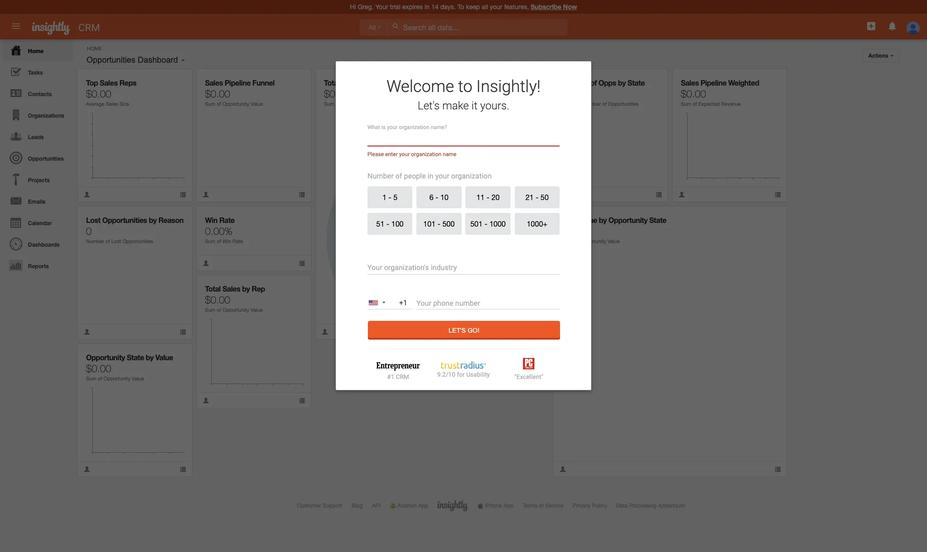 Task type: describe. For each thing, give the bounding box(es) containing it.
subscribe now link
[[531, 3, 577, 11]]

user image for sales pipeline funnel
[[203, 191, 209, 198]]

- for 501
[[485, 219, 488, 228]]

sales inside sales pipeline weighted $0.00 sum of expected revenue
[[681, 78, 699, 87]]

organizations
[[28, 112, 64, 119]]

101
[[423, 219, 436, 228]]

state for number of opps by state
[[628, 78, 645, 87]]

opportunities inside opportunities link
[[28, 155, 64, 162]]

rep
[[252, 284, 265, 293]]

101 - 500 button
[[417, 213, 462, 235]]

total for total
[[324, 78, 340, 87]]

0 vertical spatial lost
[[86, 216, 100, 224]]

1 - 5 button
[[368, 186, 413, 208]]

home for home actions opportunities dashboard
[[87, 46, 102, 51]]

$0.00 inside opportunity state by value $0.00 sum of opportunity value
[[86, 363, 111, 374]]

$0.00 inside sales pipeline funnel $0.00 sum of opportunity value
[[205, 88, 230, 100]]

1000
[[490, 219, 506, 228]]

please enter your organization name
[[368, 151, 457, 157]]

of inside total sales $0.00 sum of total sales value
[[336, 101, 340, 107]]

sum inside total value by opportunity state $0.00 sum of opportunity value
[[562, 238, 572, 244]]

sales pipeline weighted link
[[681, 78, 759, 87]]

state for total value by opportunity state $0.00 sum of opportunity value
[[650, 216, 667, 224]]

total value by opportunity state link
[[562, 216, 667, 224]]

Search all data.... text field
[[387, 19, 568, 36]]

51
[[376, 219, 385, 228]]

api link
[[372, 503, 381, 509]]

it
[[472, 99, 478, 112]]

$0.00 inside total sales $0.00 sum of total sales value
[[324, 88, 349, 100]]

weighted
[[729, 78, 759, 87]]

home actions opportunities dashboard
[[87, 46, 890, 65]]

sales pipeline funnel link
[[205, 78, 275, 87]]

people
[[404, 172, 426, 180]]

leads
[[28, 134, 44, 141]]

11 - 20
[[477, 193, 500, 201]]

21 - 50 button
[[515, 186, 560, 208]]

1 vertical spatial rate
[[233, 238, 243, 244]]

1 horizontal spatial crm
[[396, 373, 409, 380]]

list image for of
[[775, 191, 781, 198]]

name
[[443, 151, 457, 157]]

opportunity state by value $0.00 sum of opportunity value
[[86, 353, 173, 381]]

51 - 100 button
[[368, 213, 413, 235]]

privacy policy link
[[573, 503, 607, 509]]

number of opps by state link
[[562, 78, 645, 87]]

user image down 0.00% on the top of page
[[203, 260, 209, 266]]

api
[[372, 503, 381, 509]]

number of people in your organization
[[368, 172, 492, 180]]

contacts
[[28, 91, 52, 98]]

lost opportunities by reason link
[[86, 216, 184, 224]]

enter
[[385, 151, 398, 157]]

subscribe
[[531, 3, 562, 11]]

500
[[443, 219, 455, 228]]

subscribe now
[[531, 3, 577, 11]]

6 - 10 button
[[417, 186, 462, 208]]

win rate 0.00% sum of win rate
[[205, 216, 243, 244]]

dashboards
[[28, 241, 60, 248]]

home link
[[2, 39, 73, 61]]

opportunities inside home actions opportunities dashboard
[[87, 55, 136, 65]]

customer support link
[[297, 503, 343, 509]]

opportunity inside sales pipeline funnel $0.00 sum of opportunity value
[[223, 101, 249, 107]]

by for opportunity state by value
[[146, 353, 154, 362]]

0 horizontal spatial win
[[205, 216, 218, 224]]

5
[[394, 193, 398, 201]]

9.2/10
[[437, 371, 456, 378]]

list image for sales
[[180, 191, 186, 198]]

1 horizontal spatial win
[[223, 238, 231, 244]]

sum inside sales pipeline weighted $0.00 sum of expected revenue
[[681, 101, 692, 107]]

make
[[442, 99, 469, 112]]

data processing addendum
[[616, 503, 685, 509]]

funnel
[[252, 78, 275, 87]]

1 - 5
[[383, 193, 398, 201]]

let's
[[418, 99, 440, 112]]

- for 51
[[387, 219, 389, 228]]

sales inside total sales by rep $0.00 sum of opportunity value
[[223, 284, 240, 293]]

addendum
[[658, 503, 685, 509]]

iphone
[[485, 503, 502, 509]]

101 - 500
[[423, 219, 455, 228]]

emails link
[[2, 190, 73, 211]]

1 horizontal spatial organization
[[451, 172, 492, 180]]

number inside lost opportunities by reason 0 number of lost opportunities
[[86, 238, 104, 244]]

all
[[369, 24, 376, 31]]

of down number of opps by state
[[603, 101, 607, 107]]

projects
[[28, 177, 50, 184]]

pipeline for funnel
[[225, 78, 251, 87]]

customer
[[297, 503, 321, 509]]

calendar
[[28, 220, 52, 227]]

of right terms
[[539, 503, 544, 509]]

value inside total sales by rep $0.00 sum of opportunity value
[[251, 307, 263, 313]]

blog
[[352, 503, 363, 509]]

6
[[430, 193, 434, 201]]

$0.00 inside total value by opportunity state $0.00 sum of opportunity value
[[562, 225, 587, 237]]

number up count
[[562, 78, 589, 87]]

of right count
[[577, 101, 582, 107]]

of left opps
[[591, 78, 597, 87]]

opportunity state by value link
[[86, 353, 173, 362]]

50
[[541, 193, 549, 201]]

number right count
[[583, 101, 601, 107]]

dashboard
[[138, 55, 178, 65]]

- for 11
[[487, 193, 490, 201]]

- for 6
[[436, 193, 439, 201]]

customer support
[[297, 503, 343, 509]]

by for total value by opportunity state
[[599, 216, 607, 224]]

dashboards link
[[2, 233, 73, 255]]

"excellent"
[[515, 373, 544, 380]]

count of number of opportunities
[[562, 101, 639, 107]]

of inside win rate 0.00% sum of win rate
[[217, 238, 221, 244]]

blog link
[[352, 503, 363, 509]]

tasks link
[[2, 61, 73, 82]]

sales pipeline funnel $0.00 sum of opportunity value
[[205, 78, 275, 107]]

number of opps by state
[[562, 78, 645, 87]]

support
[[323, 503, 343, 509]]

total sales link
[[324, 78, 359, 87]]

by for lost opportunities by reason
[[149, 216, 157, 224]]

terms of service link
[[523, 503, 564, 509]]

total value by opportunity state $0.00 sum of opportunity value
[[562, 216, 667, 244]]

leads link
[[2, 125, 73, 147]]

insightly!
[[477, 77, 541, 96]]

number up 1
[[368, 172, 394, 180]]

- for 21
[[536, 193, 539, 201]]

user image for top sales reps
[[84, 191, 90, 198]]

total sales $0.00 sum of total sales value
[[324, 78, 380, 107]]



Task type: vqa. For each thing, say whether or not it's contained in the screenshot.
Linkedin
no



Task type: locate. For each thing, give the bounding box(es) containing it.
501 - 1000
[[471, 219, 506, 228]]

0 horizontal spatial home
[[28, 48, 44, 54]]

- right 501
[[485, 219, 488, 228]]

501 - 1000 button
[[466, 213, 511, 235]]

app for iphone app
[[504, 503, 514, 509]]

contacts link
[[2, 82, 73, 104]]

rate down the win rate link
[[233, 238, 243, 244]]

1
[[383, 193, 387, 201]]

sum
[[205, 101, 215, 107], [324, 101, 334, 107], [681, 101, 692, 107], [205, 238, 215, 244], [562, 238, 572, 244], [205, 307, 215, 313], [86, 376, 96, 381]]

0 vertical spatial organization
[[411, 151, 442, 157]]

51 - 100
[[376, 219, 404, 228]]

sales
[[100, 78, 118, 87], [205, 78, 223, 87], [342, 78, 359, 87], [681, 78, 699, 87], [106, 101, 118, 107], [354, 101, 366, 107], [223, 284, 240, 293]]

$0.00 inside top sales reps $0.00 average sales size
[[86, 88, 111, 100]]

opportunities
[[87, 55, 136, 65], [608, 101, 639, 107], [28, 155, 64, 162], [102, 216, 147, 224], [123, 238, 153, 244]]

welcome
[[387, 77, 454, 96]]

size
[[120, 101, 129, 107]]

data processing addendum link
[[616, 503, 685, 509]]

0 vertical spatial win
[[205, 216, 218, 224]]

android app link
[[390, 503, 428, 509]]

- right 1
[[389, 193, 392, 201]]

number down 0
[[86, 238, 104, 244]]

2 pipeline from the left
[[701, 78, 727, 87]]

of inside total sales by rep $0.00 sum of opportunity value
[[217, 307, 221, 313]]

sum inside win rate 0.00% sum of win rate
[[205, 238, 215, 244]]

1000+ button
[[515, 213, 560, 235]]

1 app from the left
[[418, 503, 428, 509]]

$0.00 inside sales pipeline weighted $0.00 sum of expected revenue
[[681, 88, 706, 100]]

lost opportunities by reason 0 number of lost opportunities
[[86, 216, 184, 244]]

calendar link
[[2, 211, 73, 233]]

total
[[324, 78, 340, 87], [342, 101, 352, 107], [562, 216, 578, 224], [205, 284, 221, 293]]

0 vertical spatial your
[[399, 151, 410, 157]]

by inside total sales by rep $0.00 sum of opportunity value
[[242, 284, 250, 293]]

for
[[457, 371, 465, 378]]

- right 51
[[387, 219, 389, 228]]

actions
[[869, 53, 889, 59]]

$0.00 up average
[[86, 88, 111, 100]]

1 horizontal spatial your
[[435, 172, 450, 180]]

sum inside total sales $0.00 sum of total sales value
[[324, 101, 334, 107]]

501
[[471, 219, 483, 228]]

2 vertical spatial state
[[127, 353, 144, 362]]

state inside total value by opportunity state $0.00 sum of opportunity value
[[650, 216, 667, 224]]

now
[[563, 3, 577, 11]]

top sales reps link
[[86, 78, 136, 87]]

user image
[[560, 191, 566, 198], [679, 191, 685, 198], [84, 329, 90, 335], [322, 329, 328, 335], [203, 397, 209, 404], [84, 466, 90, 472], [560, 466, 566, 472]]

0 vertical spatial state
[[628, 78, 645, 87]]

#1
[[387, 373, 394, 380]]

list image
[[180, 191, 186, 198], [775, 191, 781, 198], [180, 329, 186, 335], [537, 329, 543, 335], [775, 466, 781, 472]]

user image
[[84, 191, 90, 198], [203, 191, 209, 198], [203, 260, 209, 266]]

of down total sales link
[[336, 101, 340, 107]]

1 vertical spatial organization
[[451, 172, 492, 180]]

1 vertical spatial crm
[[396, 373, 409, 380]]

$0.00 inside total sales by rep $0.00 sum of opportunity value
[[205, 294, 230, 306]]

app for android app
[[418, 503, 428, 509]]

None text field
[[368, 135, 560, 146]]

average
[[86, 101, 104, 107]]

10
[[441, 193, 449, 201]]

please
[[368, 151, 384, 157]]

terms of service
[[523, 503, 564, 509]]

of inside sales pipeline weighted $0.00 sum of expected revenue
[[693, 101, 697, 107]]

home up top
[[87, 46, 102, 51]]

$0.00
[[86, 88, 111, 100], [205, 88, 230, 100], [324, 88, 349, 100], [681, 88, 706, 100], [562, 225, 587, 237], [205, 294, 230, 306], [86, 363, 111, 374]]

sum inside sales pipeline funnel $0.00 sum of opportunity value
[[205, 101, 215, 107]]

- right 11 at the top right of page
[[487, 193, 490, 201]]

lost
[[86, 216, 100, 224], [111, 238, 121, 244]]

list image for $0.00
[[775, 466, 781, 472]]

value inside total sales $0.00 sum of total sales value
[[367, 101, 380, 107]]

organization
[[411, 151, 442, 157], [451, 172, 492, 180]]

iphone app link
[[477, 503, 514, 509]]

1 horizontal spatial pipeline
[[701, 78, 727, 87]]

$0.00 down total sales by rep link
[[205, 294, 230, 306]]

opportunities link
[[2, 147, 73, 168]]

0 horizontal spatial organization
[[411, 151, 442, 157]]

sum inside opportunity state by value $0.00 sum of opportunity value
[[86, 376, 96, 381]]

of down lost opportunities by reason link
[[106, 238, 110, 244]]

by for total sales by rep
[[242, 284, 250, 293]]

1 vertical spatial state
[[650, 216, 667, 224]]

pipeline inside sales pipeline funnel $0.00 sum of opportunity value
[[225, 78, 251, 87]]

win rate link
[[205, 216, 235, 224]]

of left people
[[396, 172, 402, 180]]

$0.00 right the 1000+ button
[[562, 225, 587, 237]]

1 horizontal spatial lost
[[111, 238, 121, 244]]

your right 'in'
[[435, 172, 450, 180]]

sales pipeline weighted $0.00 sum of expected revenue
[[681, 78, 759, 107]]

list image
[[299, 191, 305, 198], [656, 191, 662, 198], [299, 260, 305, 266], [299, 397, 305, 404], [180, 466, 186, 472]]

home inside home link
[[28, 48, 44, 54]]

pipeline
[[225, 78, 251, 87], [701, 78, 727, 87]]

actions button
[[863, 49, 900, 63]]

win down 0.00% on the top of page
[[223, 238, 231, 244]]

pipeline up expected at the right top of the page
[[701, 78, 727, 87]]

state
[[628, 78, 645, 87], [650, 216, 667, 224], [127, 353, 144, 362]]

total for $0.00
[[562, 216, 578, 224]]

0 horizontal spatial state
[[127, 353, 144, 362]]

win
[[205, 216, 218, 224], [223, 238, 231, 244]]

app right iphone
[[504, 503, 514, 509]]

1000+
[[527, 219, 548, 228]]

reps
[[119, 78, 136, 87]]

user image up the win rate link
[[203, 191, 209, 198]]

count
[[562, 101, 576, 107]]

9.2/10 for usability
[[437, 371, 490, 378]]

- right 21
[[536, 193, 539, 201]]

- for 101
[[438, 219, 441, 228]]

20
[[492, 193, 500, 201]]

6 - 10
[[430, 193, 449, 201]]

number
[[562, 78, 589, 87], [583, 101, 601, 107], [368, 172, 394, 180], [86, 238, 104, 244]]

organizations link
[[2, 104, 73, 125]]

0 horizontal spatial crm
[[78, 22, 100, 33]]

sum inside total sales by rep $0.00 sum of opportunity value
[[205, 307, 215, 313]]

revenue
[[721, 101, 741, 107]]

by inside total value by opportunity state $0.00 sum of opportunity value
[[599, 216, 607, 224]]

of left expected at the right top of the page
[[693, 101, 697, 107]]

#1 crm
[[387, 373, 409, 380]]

expected
[[699, 101, 720, 107]]

home up tasks link
[[28, 48, 44, 54]]

1 vertical spatial win
[[223, 238, 231, 244]]

1 pipeline from the left
[[225, 78, 251, 87]]

of inside sales pipeline funnel $0.00 sum of opportunity value
[[217, 101, 221, 107]]

of inside lost opportunities by reason 0 number of lost opportunities
[[106, 238, 110, 244]]

organization up 'number of people in your organization'
[[411, 151, 442, 157]]

2 app from the left
[[504, 503, 514, 509]]

tasks
[[28, 69, 43, 76]]

of down total value by opportunity state 'link' at the right top
[[574, 238, 578, 244]]

organization up 11 at the top right of page
[[451, 172, 492, 180]]

None text field
[[417, 299, 560, 310]]

pipeline inside sales pipeline weighted $0.00 sum of expected revenue
[[701, 78, 727, 87]]

lost down lost opportunities by reason link
[[111, 238, 121, 244]]

0 horizontal spatial app
[[418, 503, 428, 509]]

home
[[87, 46, 102, 51], [28, 48, 44, 54]]

- inside button
[[485, 219, 488, 228]]

total sales by rep link
[[205, 284, 265, 293]]

navigation
[[0, 39, 73, 276]]

android
[[398, 503, 417, 509]]

privacy policy
[[573, 503, 607, 509]]

0 horizontal spatial lost
[[86, 216, 100, 224]]

of down total sales by rep link
[[217, 307, 221, 313]]

1 horizontal spatial app
[[504, 503, 514, 509]]

your right enter
[[399, 151, 410, 157]]

policy
[[592, 503, 607, 509]]

of inside total value by opportunity state $0.00 sum of opportunity value
[[574, 238, 578, 244]]

all link
[[360, 19, 387, 36]]

$0.00 up expected at the right top of the page
[[681, 88, 706, 100]]

of down opportunity state by value link
[[98, 376, 102, 381]]

1 horizontal spatial state
[[628, 78, 645, 87]]

11
[[477, 193, 485, 201]]

total for sum
[[205, 284, 221, 293]]

of down sales pipeline funnel link
[[217, 101, 221, 107]]

of down 0.00% on the top of page
[[217, 238, 221, 244]]

sales inside sales pipeline funnel $0.00 sum of opportunity value
[[205, 78, 223, 87]]

by inside opportunity state by value $0.00 sum of opportunity value
[[146, 353, 154, 362]]

total sales by rep $0.00 sum of opportunity value
[[205, 284, 265, 313]]

value inside sales pipeline funnel $0.00 sum of opportunity value
[[251, 101, 263, 107]]

0 vertical spatial rate
[[219, 216, 235, 224]]

1 horizontal spatial home
[[87, 46, 102, 51]]

0 vertical spatial crm
[[78, 22, 100, 33]]

2 horizontal spatial state
[[650, 216, 667, 224]]

value
[[251, 101, 263, 107], [367, 101, 380, 107], [580, 216, 597, 224], [608, 238, 620, 244], [251, 307, 263, 313], [155, 353, 173, 362], [132, 376, 144, 381]]

- right 6
[[436, 193, 439, 201]]

notifications image
[[887, 21, 898, 32]]

0 horizontal spatial your
[[399, 151, 410, 157]]

navigation containing home
[[0, 39, 73, 276]]

reports link
[[2, 255, 73, 276]]

lost up 0
[[86, 216, 100, 224]]

0.00%
[[205, 225, 233, 237]]

emails
[[28, 198, 45, 205]]

app right android
[[418, 503, 428, 509]]

+1
[[399, 298, 408, 307]]

of inside opportunity state by value $0.00 sum of opportunity value
[[98, 376, 102, 381]]

win up 0.00% on the top of page
[[205, 216, 218, 224]]

home for home
[[28, 48, 44, 54]]

$0.00 down sales pipeline funnel link
[[205, 88, 230, 100]]

home inside home actions opportunities dashboard
[[87, 46, 102, 51]]

0 horizontal spatial pipeline
[[225, 78, 251, 87]]

opportunity inside total sales by rep $0.00 sum of opportunity value
[[223, 307, 249, 313]]

rate up 0.00% on the top of page
[[219, 216, 235, 224]]

by inside lost opportunities by reason 0 number of lost opportunities
[[149, 216, 157, 224]]

0
[[86, 225, 92, 237]]

state inside opportunity state by value $0.00 sum of opportunity value
[[127, 353, 144, 362]]

total inside total value by opportunity state $0.00 sum of opportunity value
[[562, 216, 578, 224]]

to
[[458, 77, 473, 96]]

1 vertical spatial your
[[435, 172, 450, 180]]

1 vertical spatial lost
[[111, 238, 121, 244]]

pipeline left funnel on the left top of the page
[[225, 78, 251, 87]]

$0.00 down opportunity state by value link
[[86, 363, 111, 374]]

None submit
[[368, 321, 560, 339]]

total inside total sales by rep $0.00 sum of opportunity value
[[205, 284, 221, 293]]

- left 500 at the top left of the page
[[438, 219, 441, 228]]

$0.00 down total sales link
[[324, 88, 349, 100]]

21
[[526, 193, 534, 201]]

processing
[[629, 503, 657, 509]]

welcome to insightly! let's make it yours.
[[387, 77, 541, 112]]

user image up 0
[[84, 191, 90, 198]]

- for 1
[[389, 193, 392, 201]]

pipeline for weighted
[[701, 78, 727, 87]]

android app
[[398, 503, 428, 509]]



